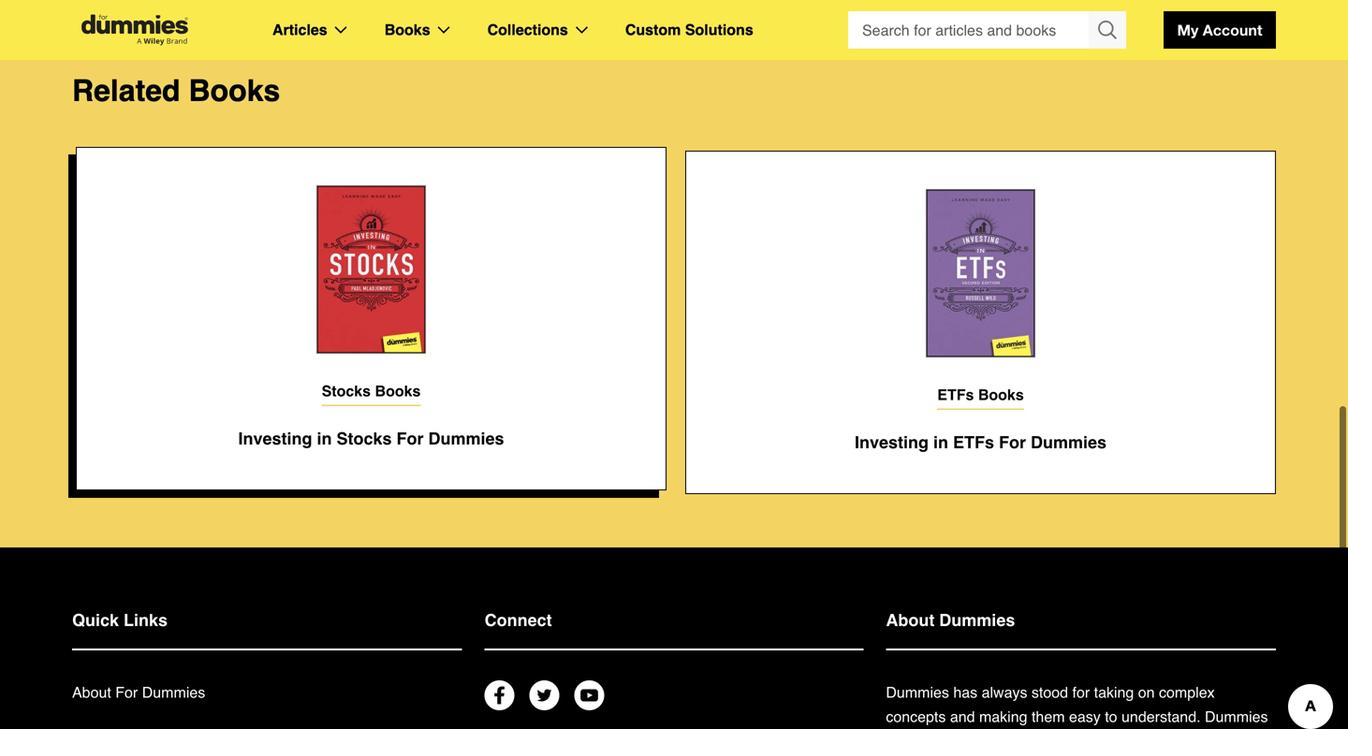 Task type: locate. For each thing, give the bounding box(es) containing it.
books
[[385, 21, 431, 38], [189, 74, 280, 108], [375, 383, 421, 400], [979, 386, 1025, 404]]

links
[[124, 611, 168, 630]]

in for etfs
[[934, 433, 949, 452]]

etfs down etfs books
[[954, 433, 995, 452]]

easy
[[1070, 709, 1101, 726]]

related books
[[72, 74, 280, 108]]

1 vertical spatial about
[[72, 684, 111, 702]]

1 horizontal spatial in
[[934, 433, 949, 452]]

dummies
[[429, 429, 504, 449], [1031, 433, 1107, 452], [940, 611, 1016, 630], [142, 684, 205, 702], [886, 684, 950, 702]]

0 horizontal spatial for
[[115, 684, 138, 702]]

related
[[72, 74, 180, 108]]

my account
[[1178, 21, 1263, 39]]

books for stocks books
[[375, 383, 421, 400]]

in
[[317, 429, 332, 449], [934, 433, 949, 452]]

dummies inside dummies has always stood for taking on complex concepts and making them easy to understand. dummie
[[886, 684, 950, 702]]

stocks up investing in stocks for dummies
[[322, 383, 371, 400]]

making
[[980, 709, 1028, 726]]

books for etfs books
[[979, 386, 1025, 404]]

books up investing in stocks for dummies
[[375, 383, 421, 400]]

for down "stocks books"
[[397, 429, 424, 449]]

connect
[[485, 611, 552, 630]]

group
[[849, 11, 1127, 49]]

about dummies
[[886, 611, 1016, 630]]

etfs up investing in etfs for dummies
[[938, 386, 975, 404]]

cookie consent banner dialog
[[0, 644, 1349, 730]]

for for etfs
[[999, 433, 1027, 452]]

for
[[397, 429, 424, 449], [999, 433, 1027, 452], [115, 684, 138, 702]]

has
[[954, 684, 978, 702]]

1 horizontal spatial investing
[[855, 433, 929, 452]]

books down articles
[[189, 74, 280, 108]]

in down "stocks books"
[[317, 429, 332, 449]]

account
[[1203, 21, 1263, 39]]

0 horizontal spatial in
[[317, 429, 332, 449]]

quick
[[72, 611, 119, 630]]

investing
[[238, 429, 312, 449], [855, 433, 929, 452]]

about for about for dummies
[[72, 684, 111, 702]]

books for related books
[[189, 74, 280, 108]]

in for stocks
[[317, 429, 332, 449]]

1 horizontal spatial for
[[397, 429, 424, 449]]

in down etfs books
[[934, 433, 949, 452]]

etfs
[[938, 386, 975, 404], [954, 433, 995, 452]]

for down quick links
[[115, 684, 138, 702]]

0 horizontal spatial about
[[72, 684, 111, 702]]

for down etfs books
[[999, 433, 1027, 452]]

solutions
[[686, 21, 754, 38]]

open collections list image
[[576, 26, 588, 34]]

stocks
[[322, 383, 371, 400], [337, 429, 392, 449]]

0 vertical spatial about
[[886, 611, 935, 630]]

investing in stocks for dummies
[[238, 429, 504, 449]]

about for dummies
[[72, 684, 205, 702]]

stocks down "stocks books"
[[337, 429, 392, 449]]

open book categories image
[[438, 26, 450, 34]]

1 horizontal spatial about
[[886, 611, 935, 630]]

Search for articles and books text field
[[849, 11, 1091, 49]]

collections
[[488, 21, 568, 38]]

books up investing in etfs for dummies
[[979, 386, 1025, 404]]

for for stocks
[[397, 429, 424, 449]]

about
[[886, 611, 935, 630], [72, 684, 111, 702]]

0 horizontal spatial investing
[[238, 429, 312, 449]]

2 horizontal spatial for
[[999, 433, 1027, 452]]



Task type: describe. For each thing, give the bounding box(es) containing it.
open article categories image
[[335, 26, 347, 34]]

about for dummies link
[[72, 684, 205, 702]]

and
[[951, 709, 976, 726]]

0 vertical spatial stocks
[[322, 383, 371, 400]]

my account link
[[1164, 11, 1277, 49]]

my
[[1178, 21, 1199, 39]]

1 vertical spatial stocks
[[337, 429, 392, 449]]

them
[[1032, 709, 1066, 726]]

investing for investing in etfs for dummies
[[855, 433, 929, 452]]

etfs books
[[938, 386, 1025, 404]]

stocks books
[[322, 383, 421, 400]]

on
[[1139, 684, 1156, 702]]

taking
[[1095, 684, 1135, 702]]

investing in etfs for dummies
[[855, 433, 1107, 452]]

to
[[1106, 709, 1118, 726]]

concepts
[[886, 709, 946, 726]]

books left open book categories icon
[[385, 21, 431, 38]]

about for about dummies
[[886, 611, 935, 630]]

articles
[[273, 21, 328, 38]]

logo image
[[72, 15, 198, 45]]

custom solutions link
[[626, 18, 754, 42]]

custom
[[626, 21, 681, 38]]

complex
[[1160, 684, 1215, 702]]

1 vertical spatial etfs
[[954, 433, 995, 452]]

investing for investing in stocks for dummies
[[238, 429, 312, 449]]

custom solutions
[[626, 21, 754, 38]]

dummies has always stood for taking on complex concepts and making them easy to understand. dummie
[[886, 684, 1274, 730]]

quick links
[[72, 611, 168, 630]]

always
[[982, 684, 1028, 702]]

for
[[1073, 684, 1091, 702]]

stood
[[1032, 684, 1069, 702]]

understand.
[[1122, 709, 1201, 726]]

0 vertical spatial etfs
[[938, 386, 975, 404]]



Task type: vqa. For each thing, say whether or not it's contained in the screenshot.
understand.
yes



